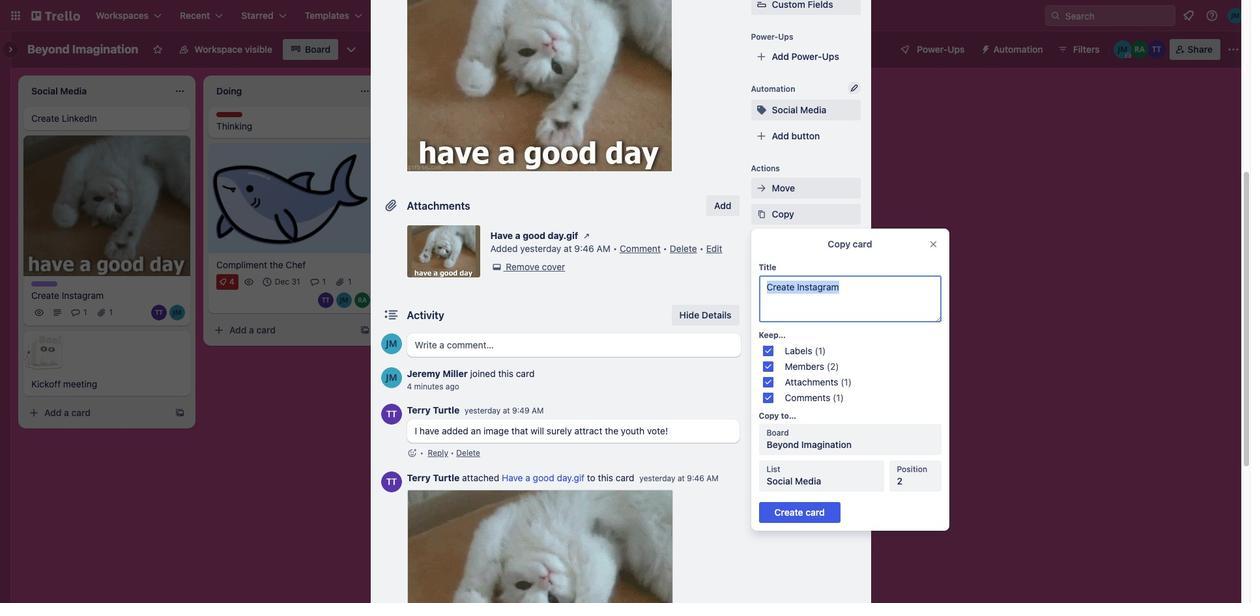 Task type: describe. For each thing, give the bounding box(es) containing it.
2 vertical spatial (1)
[[833, 392, 844, 404]]

31
[[292, 277, 300, 287]]

visible
[[245, 44, 273, 55]]

hide details
[[680, 310, 732, 321]]

have a good day.gif link
[[502, 473, 585, 484]]

move link
[[751, 178, 861, 199]]

activity
[[407, 310, 445, 321]]

thinking link
[[216, 120, 368, 133]]

yesterday at 9:46 am link
[[640, 474, 719, 484]]

1 vertical spatial this
[[598, 473, 613, 484]]

labels
[[785, 345, 813, 357]]

add a card for add a card button to the left
[[44, 408, 91, 419]]

copy link
[[751, 204, 861, 225]]

move
[[772, 183, 795, 194]]

i have added an image that will surely attract the youth vote!
[[415, 426, 668, 437]]

1 horizontal spatial am
[[597, 243, 611, 254]]

have
[[420, 426, 440, 437]]

copy card
[[828, 239, 873, 250]]

1 vertical spatial add a card button
[[209, 320, 355, 341]]

1 vertical spatial day.gif
[[557, 473, 585, 484]]

list
[[653, 84, 665, 95]]

automation inside button
[[994, 44, 1043, 55]]

board beyond imagination
[[767, 428, 852, 450]]

edit
[[706, 243, 723, 254]]

kickoff meeting link
[[31, 378, 183, 391]]

add a card for middle add a card button
[[229, 324, 276, 336]]

board for board beyond imagination
[[767, 428, 789, 438]]

beyond inside "beyond imagination" 'text box'
[[27, 42, 70, 56]]

add another list button
[[574, 76, 751, 104]]

ups inside button
[[948, 44, 965, 55]]

make template
[[772, 235, 836, 246]]

1 vertical spatial share button
[[751, 288, 861, 309]]

an
[[471, 426, 481, 437]]

workspace
[[195, 44, 243, 55]]

power-ups inside button
[[917, 44, 965, 55]]

remove cover
[[506, 261, 565, 272]]

0 horizontal spatial delete link
[[457, 448, 480, 458]]

back to home image
[[31, 5, 80, 26]]

meeting
[[63, 379, 97, 390]]

create linkedin link
[[31, 112, 183, 125]]

i
[[415, 426, 417, 437]]

attract
[[575, 426, 603, 437]]

create for create instagram
[[31, 290, 59, 301]]

thoughts
[[216, 112, 252, 122]]

remove cover link
[[491, 261, 565, 274]]

filters
[[1073, 44, 1100, 55]]

terry turtle (terryturtle) image
[[318, 293, 334, 308]]

compliment
[[216, 259, 267, 270]]

yesterday inside terry turtle yesterday at 9:49 am
[[465, 406, 501, 416]]

turtle for attached
[[433, 473, 460, 484]]

Create Instagram text field
[[759, 276, 942, 323]]

media inside button
[[801, 104, 827, 115]]

have a good day.gif
[[491, 230, 579, 241]]

thinking
[[216, 121, 252, 132]]

beyond imagination
[[27, 42, 138, 56]]

youth
[[621, 426, 645, 437]]

jeremy miller joined this card 4 minutes ago
[[407, 368, 535, 392]]

sm image for the move link
[[755, 182, 768, 195]]

1 horizontal spatial the
[[605, 426, 619, 437]]

share for the rightmost share button
[[1188, 44, 1213, 55]]

keep… labels (1) members (2) attachments (1) comments (1)
[[759, 331, 852, 404]]

card inside the jeremy miller joined this card 4 minutes ago
[[516, 368, 535, 379]]

at inside terry turtle yesterday at 9:49 am
[[503, 406, 510, 416]]

yesterday at 9:49 am link
[[465, 406, 544, 416]]

create instagram link
[[31, 290, 183, 303]]

color: bold red, title: "thoughts" element
[[216, 112, 252, 122]]

0 horizontal spatial automation
[[751, 84, 796, 94]]

social media button
[[751, 100, 861, 121]]

(2)
[[827, 361, 839, 372]]

1 vertical spatial good
[[533, 473, 555, 484]]

details
[[702, 310, 732, 321]]

this inside the jeremy miller joined this card 4 minutes ago
[[498, 368, 514, 379]]

terry for attached
[[407, 473, 431, 484]]

hide
[[680, 310, 700, 321]]

comments
[[785, 392, 831, 404]]

button
[[792, 130, 820, 141]]

another
[[617, 84, 650, 95]]

archive link
[[751, 262, 861, 283]]

0 vertical spatial delete
[[670, 243, 697, 254]]

customize views image
[[345, 43, 358, 56]]

vote!
[[647, 426, 668, 437]]

create from template… image for add a card button to the left
[[175, 408, 185, 419]]

add another list
[[597, 84, 665, 95]]

0 vertical spatial good
[[523, 230, 546, 241]]

4 minutes ago link
[[407, 382, 459, 392]]

primary element
[[0, 0, 1252, 31]]

added yesterday at 9:46 am
[[491, 243, 611, 254]]

0 notifications image
[[1181, 8, 1197, 23]]

1 right 31
[[348, 277, 352, 287]]

will
[[531, 426, 544, 437]]

compliment the chef
[[216, 259, 306, 270]]

create from template… image
[[545, 119, 555, 129]]

power-ups button
[[891, 39, 973, 60]]

make
[[772, 235, 795, 246]]

cover
[[542, 261, 565, 272]]

add a card for the right add a card button
[[415, 118, 461, 129]]

sm image for automation button
[[976, 39, 994, 57]]

edit link
[[706, 243, 723, 254]]

1 horizontal spatial share button
[[1170, 39, 1221, 60]]

added
[[491, 243, 518, 254]]

Search field
[[1061, 6, 1175, 25]]

create from template… image for middle add a card button
[[360, 325, 370, 336]]

share for bottom share button
[[772, 293, 797, 304]]

1 horizontal spatial delete link
[[670, 243, 697, 254]]

0 vertical spatial the
[[270, 259, 283, 270]]

sm image up added yesterday at 9:46 am
[[580, 229, 594, 242]]

attached
[[462, 473, 499, 484]]

0 vertical spatial day.gif
[[548, 230, 579, 241]]

kickoff meeting
[[31, 379, 97, 390]]

title
[[759, 263, 777, 272]]

0 horizontal spatial ups
[[779, 32, 794, 42]]

1 horizontal spatial power-
[[792, 51, 822, 62]]

power- inside button
[[917, 44, 948, 55]]

1 down instagram
[[83, 308, 87, 318]]

create for create
[[386, 10, 415, 21]]

list
[[767, 465, 781, 475]]

copy to…
[[759, 411, 797, 421]]

search image
[[1051, 10, 1061, 21]]

terry turtle yesterday at 9:49 am
[[407, 405, 544, 416]]

add button button
[[751, 126, 861, 147]]

surely
[[547, 426, 572, 437]]

miller
[[443, 368, 468, 379]]

comment
[[620, 243, 661, 254]]

0 vertical spatial power-ups
[[751, 32, 794, 42]]

dec
[[275, 277, 289, 287]]

to
[[587, 473, 596, 484]]

thoughts thinking
[[216, 112, 252, 132]]

jeremy
[[407, 368, 441, 379]]



Task type: vqa. For each thing, say whether or not it's contained in the screenshot.
the middle Am
yes



Task type: locate. For each thing, give the bounding box(es) containing it.
show menu image
[[1227, 43, 1241, 56]]

delete link
[[670, 243, 697, 254], [457, 448, 480, 458]]

board for board
[[305, 44, 331, 55]]

0 vertical spatial am
[[597, 243, 611, 254]]

1 horizontal spatial jeremy miller (jeremymiller198) image
[[1228, 8, 1244, 23]]

1 vertical spatial 9:46
[[687, 474, 705, 484]]

chef
[[286, 259, 306, 270]]

0 vertical spatial board
[[305, 44, 331, 55]]

attachments
[[407, 200, 470, 212], [785, 377, 839, 388]]

terry turtle (terryturtle) image
[[1148, 40, 1166, 59], [151, 305, 167, 321], [381, 404, 402, 425], [381, 472, 402, 493]]

create linkedin
[[31, 113, 97, 124]]

jeremy miller (jeremymiller198) image right open information menu image on the top right of the page
[[1228, 8, 1244, 23]]

2 turtle from the top
[[433, 473, 460, 484]]

template
[[798, 235, 836, 246]]

1 horizontal spatial automation
[[994, 44, 1043, 55]]

turtle down the •
[[433, 473, 460, 484]]

1 vertical spatial board
[[767, 428, 789, 438]]

ups left automation button
[[948, 44, 965, 55]]

yesterday inside terry turtle attached have a good day.gif to this card yesterday at 9:46 am
[[640, 474, 676, 484]]

1 vertical spatial (1)
[[841, 377, 852, 388]]

the left youth
[[605, 426, 619, 437]]

beyond down back to home image
[[27, 42, 70, 56]]

social inside button
[[772, 104, 798, 115]]

add power-ups link
[[751, 46, 861, 67]]

at
[[564, 243, 572, 254], [503, 406, 510, 416], [678, 474, 685, 484]]

(1)
[[815, 345, 826, 357], [841, 377, 852, 388], [833, 392, 844, 404]]

social down list
[[767, 476, 793, 487]]

day.gif left the to
[[557, 473, 585, 484]]

1 horizontal spatial attachments
[[785, 377, 839, 388]]

2 horizontal spatial add a card
[[415, 118, 461, 129]]

1 horizontal spatial share
[[1188, 44, 1213, 55]]

•
[[451, 448, 454, 458]]

a
[[434, 118, 439, 129], [515, 230, 521, 241], [249, 324, 254, 336], [64, 408, 69, 419], [526, 473, 531, 484]]

0 vertical spatial attachments
[[407, 200, 470, 212]]

add reaction image
[[407, 447, 418, 460]]

terry up i
[[407, 405, 431, 416]]

0 vertical spatial this
[[498, 368, 514, 379]]

4 down jeremy
[[407, 382, 412, 392]]

0 horizontal spatial 9:46
[[575, 243, 594, 254]]

good down i have added an image that will surely attract the youth vote! at bottom
[[533, 473, 555, 484]]

imagination inside board beyond imagination
[[802, 439, 852, 450]]

delete right the •
[[457, 448, 480, 458]]

0 horizontal spatial jeremy miller (jeremymiller198) image
[[381, 368, 402, 389]]

sm image for copy
[[755, 208, 768, 221]]

1 vertical spatial attachments
[[785, 377, 839, 388]]

am left comment link
[[597, 243, 611, 254]]

this
[[498, 368, 514, 379], [598, 473, 613, 484]]

delete
[[670, 243, 697, 254], [457, 448, 480, 458]]

copy
[[772, 209, 795, 220], [828, 239, 851, 250], [759, 411, 779, 421]]

1 horizontal spatial at
[[564, 243, 572, 254]]

1 vertical spatial delete
[[457, 448, 480, 458]]

0 horizontal spatial 4
[[229, 277, 235, 287]]

0 horizontal spatial power-
[[751, 32, 779, 42]]

share left show menu icon
[[1188, 44, 1213, 55]]

ups up add power-ups
[[779, 32, 794, 42]]

this right the to
[[598, 473, 613, 484]]

automation left filters button
[[994, 44, 1043, 55]]

beyond inside board beyond imagination
[[767, 439, 799, 450]]

yesterday up an
[[465, 406, 501, 416]]

2 terry from the top
[[407, 473, 431, 484]]

linkedin
[[62, 113, 97, 124]]

0 vertical spatial at
[[564, 243, 572, 254]]

1 vertical spatial am
[[532, 406, 544, 416]]

copy for copy
[[772, 209, 795, 220]]

media inside list social media
[[795, 476, 822, 487]]

make template link
[[751, 230, 861, 251]]

open information menu image
[[1206, 9, 1219, 22]]

create instagram
[[31, 290, 104, 301]]

add button
[[707, 196, 740, 216]]

0 horizontal spatial board
[[305, 44, 331, 55]]

0 horizontal spatial at
[[503, 406, 510, 416]]

1 vertical spatial the
[[605, 426, 619, 437]]

1 vertical spatial imagination
[[802, 439, 852, 450]]

1 vertical spatial ruby anderson (rubyanderson7) image
[[355, 293, 370, 308]]

imagination left star or unstar board icon
[[72, 42, 138, 56]]

2 horizontal spatial yesterday
[[640, 474, 676, 484]]

day.gif up added yesterday at 9:46 am
[[548, 230, 579, 241]]

image
[[484, 426, 509, 437]]

reply • delete
[[428, 448, 480, 458]]

dec 31
[[275, 277, 300, 287]]

sm image down actions
[[755, 182, 768, 195]]

0 vertical spatial imagination
[[72, 42, 138, 56]]

joined
[[470, 368, 496, 379]]

have\_a\_good\_day.gif image
[[407, 0, 672, 171]]

create for create linkedin
[[31, 113, 59, 124]]

at inside terry turtle attached have a good day.gif to this card yesterday at 9:46 am
[[678, 474, 685, 484]]

0 horizontal spatial this
[[498, 368, 514, 379]]

board
[[305, 44, 331, 55], [767, 428, 789, 438]]

1 vertical spatial automation
[[751, 84, 796, 94]]

0 horizontal spatial add a card
[[44, 408, 91, 419]]

sm image inside the move link
[[755, 182, 768, 195]]

board link
[[283, 39, 338, 60]]

0 vertical spatial social
[[772, 104, 798, 115]]

1 horizontal spatial imagination
[[802, 439, 852, 450]]

1 vertical spatial beyond
[[767, 439, 799, 450]]

list social media
[[767, 465, 822, 487]]

0 horizontal spatial power-ups
[[751, 32, 794, 42]]

create inside "link"
[[31, 290, 59, 301]]

power-
[[751, 32, 779, 42], [917, 44, 948, 55], [792, 51, 822, 62]]

0 horizontal spatial am
[[532, 406, 544, 416]]

0 vertical spatial have
[[491, 230, 513, 241]]

am left list
[[707, 474, 719, 484]]

9:46 inside terry turtle attached have a good day.gif to this card yesterday at 9:46 am
[[687, 474, 705, 484]]

jeremy miller (jeremymiller198) image left jeremy
[[381, 368, 402, 389]]

sm image down added
[[491, 261, 504, 274]]

2 vertical spatial am
[[707, 474, 719, 484]]

jeremy miller (jeremymiller198) image
[[1228, 8, 1244, 23], [381, 368, 402, 389]]

create from template… image
[[360, 325, 370, 336], [175, 408, 185, 419]]

sm image for remove cover
[[491, 261, 504, 274]]

0 vertical spatial 4
[[229, 277, 235, 287]]

add a card
[[415, 118, 461, 129], [229, 324, 276, 336], [44, 408, 91, 419]]

star or unstar board image
[[153, 44, 163, 55]]

1 horizontal spatial yesterday
[[520, 243, 562, 254]]

sm image for social media button
[[755, 104, 768, 117]]

1 vertical spatial add a card
[[229, 324, 276, 336]]

social
[[772, 104, 798, 115], [767, 476, 793, 487]]

1 vertical spatial create
[[31, 113, 59, 124]]

good up added yesterday at 9:46 am
[[523, 230, 546, 241]]

ups up social media button
[[822, 51, 840, 62]]

attachments inside keep… labels (1) members (2) attachments (1) comments (1)
[[785, 377, 839, 388]]

9:46
[[575, 243, 594, 254], [687, 474, 705, 484]]

0 vertical spatial (1)
[[815, 345, 826, 357]]

turtle for yesterday
[[433, 405, 460, 416]]

ruby anderson (rubyanderson7) image down search field
[[1131, 40, 1149, 59]]

2 vertical spatial add a card
[[44, 408, 91, 419]]

1 vertical spatial 4
[[407, 382, 412, 392]]

0 vertical spatial create from template… image
[[360, 325, 370, 336]]

1 turtle from the top
[[433, 405, 460, 416]]

the up dec
[[270, 259, 283, 270]]

kickoff
[[31, 379, 61, 390]]

None submit
[[759, 503, 841, 523]]

card
[[442, 118, 461, 129], [853, 239, 873, 250], [257, 324, 276, 336], [516, 368, 535, 379], [71, 408, 91, 419], [616, 473, 635, 484]]

4
[[229, 277, 235, 287], [407, 382, 412, 392]]

Write a comment text field
[[407, 334, 741, 357]]

sm image right power-ups button
[[976, 39, 994, 57]]

0 horizontal spatial create from template… image
[[175, 408, 185, 419]]

add power-ups
[[772, 51, 840, 62]]

2 horizontal spatial am
[[707, 474, 719, 484]]

create inside 'button'
[[386, 10, 415, 21]]

members
[[785, 361, 825, 372]]

sm image inside automation button
[[976, 39, 994, 57]]

4 down compliment
[[229, 277, 235, 287]]

1 vertical spatial create from template… image
[[175, 408, 185, 419]]

0 vertical spatial beyond
[[27, 42, 70, 56]]

1 vertical spatial terry
[[407, 473, 431, 484]]

0 vertical spatial delete link
[[670, 243, 697, 254]]

this right joined
[[498, 368, 514, 379]]

terry down add reaction icon
[[407, 473, 431, 484]]

2 horizontal spatial ups
[[948, 44, 965, 55]]

sm image
[[976, 39, 994, 57], [755, 104, 768, 117], [755, 182, 768, 195], [580, 229, 594, 242]]

Board name text field
[[21, 39, 145, 60]]

copy up 'archive' link
[[828, 239, 851, 250]]

1 down create instagram "link"
[[109, 308, 113, 318]]

imagination
[[72, 42, 138, 56], [802, 439, 852, 450]]

share button down 'archive' link
[[751, 288, 861, 309]]

power-ups
[[751, 32, 794, 42], [917, 44, 965, 55]]

have
[[491, 230, 513, 241], [502, 473, 523, 484]]

board down copy to…
[[767, 428, 789, 438]]

0 horizontal spatial yesterday
[[465, 406, 501, 416]]

media down board beyond imagination
[[795, 476, 822, 487]]

4 inside the jeremy miller joined this card 4 minutes ago
[[407, 382, 412, 392]]

automation button
[[976, 39, 1051, 60]]

sm image inside social media button
[[755, 104, 768, 117]]

0 horizontal spatial the
[[270, 259, 283, 270]]

board left customize views image
[[305, 44, 331, 55]]

beyond up list
[[767, 439, 799, 450]]

1 vertical spatial copy
[[828, 239, 851, 250]]

create button
[[378, 5, 423, 26]]

9:49
[[512, 406, 530, 416]]

1 vertical spatial power-ups
[[917, 44, 965, 55]]

0 vertical spatial share
[[1188, 44, 1213, 55]]

copy for copy card
[[828, 239, 851, 250]]

beyond
[[27, 42, 70, 56], [767, 439, 799, 450]]

add button
[[772, 130, 820, 141]]

minutes
[[414, 382, 444, 392]]

that
[[512, 426, 528, 437]]

added
[[442, 426, 469, 437]]

1 horizontal spatial 4
[[407, 382, 412, 392]]

am inside terry turtle attached have a good day.gif to this card yesterday at 9:46 am
[[707, 474, 719, 484]]

reply
[[428, 448, 448, 458]]

1 up terry turtle (terryturtle) image
[[322, 277, 326, 287]]

to…
[[781, 411, 797, 421]]

copy for copy to…
[[759, 411, 779, 421]]

sm image inside the copy link
[[755, 208, 768, 221]]

am inside terry turtle yesterday at 9:49 am
[[532, 406, 544, 416]]

sm image
[[755, 208, 768, 221], [491, 261, 504, 274], [755, 266, 768, 279]]

Dec 31 checkbox
[[259, 274, 304, 290]]

2 vertical spatial copy
[[759, 411, 779, 421]]

1 horizontal spatial this
[[598, 473, 613, 484]]

2 horizontal spatial add a card button
[[394, 113, 540, 134]]

workspace visible
[[195, 44, 273, 55]]

turtle up added
[[433, 405, 460, 416]]

copy left to…
[[759, 411, 779, 421]]

sm image left social media
[[755, 104, 768, 117]]

imagination up list social media
[[802, 439, 852, 450]]

1 horizontal spatial power-ups
[[917, 44, 965, 55]]

0 horizontal spatial attachments
[[407, 200, 470, 212]]

0 vertical spatial 9:46
[[575, 243, 594, 254]]

jeremy miller (jeremymiller198) image
[[1114, 40, 1132, 59], [336, 293, 352, 308], [169, 305, 185, 321], [381, 334, 402, 355]]

social media
[[772, 104, 827, 115]]

1 vertical spatial jeremy miller (jeremymiller198) image
[[381, 368, 402, 389]]

the
[[270, 259, 283, 270], [605, 426, 619, 437]]

position
[[897, 465, 928, 475]]

0 vertical spatial terry
[[407, 405, 431, 416]]

copy up make
[[772, 209, 795, 220]]

automation up social media
[[751, 84, 796, 94]]

hide details link
[[672, 305, 740, 326]]

0 horizontal spatial share
[[772, 293, 797, 304]]

1 vertical spatial delete link
[[457, 448, 480, 458]]

add
[[772, 51, 789, 62], [597, 84, 614, 95], [415, 118, 432, 129], [772, 130, 789, 141], [714, 200, 732, 211], [229, 324, 247, 336], [44, 408, 62, 419]]

1 vertical spatial have
[[502, 473, 523, 484]]

1 horizontal spatial board
[[767, 428, 789, 438]]

social inside list social media
[[767, 476, 793, 487]]

ago
[[446, 382, 459, 392]]

reply link
[[428, 448, 448, 458]]

1 terry from the top
[[407, 405, 431, 416]]

keep…
[[759, 331, 786, 340]]

share button down the 0 notifications image
[[1170, 39, 1221, 60]]

position 2
[[897, 465, 928, 487]]

comment link
[[620, 243, 661, 254]]

share down "archive" in the top of the page
[[772, 293, 797, 304]]

ruby anderson (rubyanderson7) image
[[1131, 40, 1149, 59], [355, 293, 370, 308]]

have up added
[[491, 230, 513, 241]]

1 horizontal spatial delete
[[670, 243, 697, 254]]

share button
[[1170, 39, 1221, 60], [751, 288, 861, 309]]

ruby anderson (rubyanderson7) image right terry turtle (terryturtle) image
[[355, 293, 370, 308]]

terry for yesterday
[[407, 405, 431, 416]]

social up add button
[[772, 104, 798, 115]]

sm image for archive
[[755, 266, 768, 279]]

have right the attached on the left bottom of page
[[502, 473, 523, 484]]

delete left edit link at top
[[670, 243, 697, 254]]

copy inside the copy link
[[772, 209, 795, 220]]

0 vertical spatial copy
[[772, 209, 795, 220]]

0 vertical spatial ruby anderson (rubyanderson7) image
[[1131, 40, 1149, 59]]

actions
[[751, 164, 780, 173]]

2 vertical spatial create
[[31, 290, 59, 301]]

turtle
[[433, 405, 460, 416], [433, 473, 460, 484]]

1 vertical spatial social
[[767, 476, 793, 487]]

sm image right the add button
[[755, 208, 768, 221]]

1 horizontal spatial ruby anderson (rubyanderson7) image
[[1131, 40, 1149, 59]]

archive
[[772, 267, 805, 278]]

2 vertical spatial add a card button
[[23, 403, 169, 424]]

1 horizontal spatial ups
[[822, 51, 840, 62]]

instagram
[[62, 290, 104, 301]]

1 vertical spatial share
[[772, 293, 797, 304]]

0 vertical spatial share button
[[1170, 39, 1221, 60]]

filters button
[[1054, 39, 1104, 60]]

yesterday down have a good day.gif
[[520, 243, 562, 254]]

day.gif
[[548, 230, 579, 241], [557, 473, 585, 484]]

0 horizontal spatial add a card button
[[23, 403, 169, 424]]

board inside board beyond imagination
[[767, 428, 789, 438]]

media up button
[[801, 104, 827, 115]]

remove
[[506, 261, 540, 272]]

imagination inside 'text box'
[[72, 42, 138, 56]]

2 horizontal spatial at
[[678, 474, 685, 484]]

0 horizontal spatial delete
[[457, 448, 480, 458]]

workspace visible button
[[171, 39, 280, 60]]

delete link right the •
[[457, 448, 480, 458]]

sm image left "archive" in the top of the page
[[755, 266, 768, 279]]

am right 9:49
[[532, 406, 544, 416]]

0 horizontal spatial ruby anderson (rubyanderson7) image
[[355, 293, 370, 308]]

yesterday down the vote!
[[640, 474, 676, 484]]

color: purple, title: none image
[[31, 282, 57, 287]]

2 vertical spatial at
[[678, 474, 685, 484]]

2
[[897, 476, 903, 487]]

delete link left edit link at top
[[670, 243, 697, 254]]

sm image inside 'archive' link
[[755, 266, 768, 279]]

1 horizontal spatial create from template… image
[[360, 325, 370, 336]]



